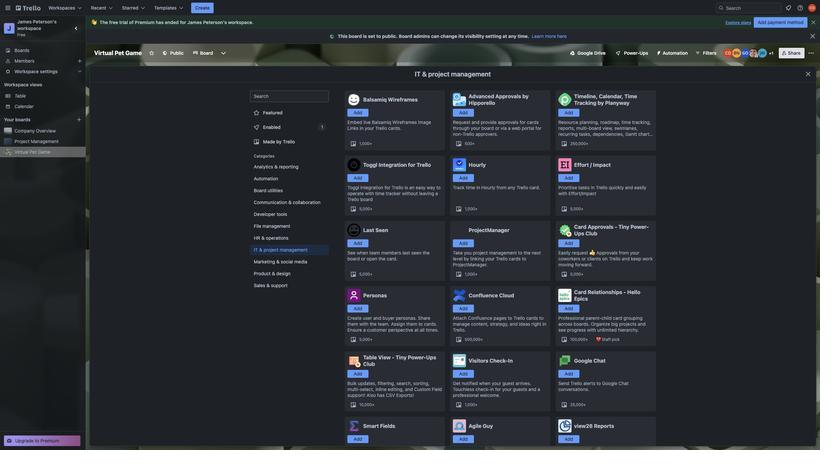 Task type: vqa. For each thing, say whether or not it's contained in the screenshot.


Task type: describe. For each thing, give the bounding box(es) containing it.
trello inside embed live balsamiq wireframes image links in your trello cards.
[[376, 125, 387, 131]]

board inside toggl integration for trello is an easy way to operate with time tracker without leaving a trello board
[[361, 197, 373, 202]]

integration
[[379, 162, 407, 168]]

club for table
[[363, 361, 375, 367]]

add button for google chat
[[559, 370, 580, 378]]

keep
[[631, 256, 642, 262]]

0 vertical spatial at
[[503, 33, 507, 39]]

trello inside send trello alerts to google chat conversations.
[[571, 381, 583, 386]]

100,000
[[571, 337, 586, 342]]

1,000 for hourly
[[465, 206, 475, 211]]

ups inside button
[[640, 50, 649, 56]]

in inside "prioritise tasks in trello quickly and easily with effort/impact"
[[591, 185, 595, 190]]

open
[[367, 256, 378, 262]]

add button for card relationships - hello epics
[[559, 305, 580, 313]]

ups for card approvals - tiny power- ups club
[[575, 231, 585, 236]]

& for communication & collaboration link
[[289, 200, 292, 205]]

a inside toggl integration for trello is an easy way to operate with time tracker without leaving a trello board
[[436, 191, 438, 196]]

has inside bulk updates, filtering, search, sorting, multi-select, inline editing, and custom field support! also has csv exports!
[[377, 392, 385, 398]]

in inside attach confluence pages to trello cards to manage content, strategy, and ideas right in trello.
[[543, 321, 547, 327]]

+ for toggl integration for trello
[[370, 206, 373, 211]]

with inside create user and buyer personas. share them with the team. assign them to cards. ensure a customer perspective at all times.
[[360, 321, 369, 327]]

Search field
[[724, 3, 782, 13]]

portal
[[522, 125, 535, 131]]

staff
[[602, 337, 611, 342]]

virtual inside board name text box
[[94, 49, 113, 56]]

share inside share button
[[788, 50, 801, 56]]

collaboration
[[293, 200, 321, 205]]

toggl for toggl integration for trello is an easy way to operate with time tracker without leaving a trello board
[[348, 185, 359, 190]]

featured
[[263, 110, 283, 115]]

board right "this"
[[349, 33, 362, 39]]

and inside attach confluence pages to trello cards to manage content, strategy, and ideas right in trello.
[[510, 321, 518, 327]]

change
[[441, 33, 457, 39]]

1 vertical spatial premium
[[40, 438, 59, 444]]

see
[[348, 250, 356, 256]]

show menu image
[[808, 50, 815, 56]]

table for table
[[15, 93, 26, 99]]

work
[[643, 256, 653, 262]]

5,000 + down customer
[[359, 337, 373, 342]]

sorting,
[[414, 381, 430, 386]]

trello inside easily request 👍 approvals from your coworkers or clients on trello and keep work moving forward.
[[609, 256, 621, 262]]

add for visitors check-in
[[459, 371, 468, 377]]

members
[[382, 250, 401, 256]]

virtual pet game inside board name text box
[[94, 49, 142, 56]]

1,000 + for hourly
[[465, 206, 478, 211]]

customize views image
[[220, 50, 227, 56]]

projects
[[620, 321, 637, 327]]

0 vertical spatial wireframes
[[388, 97, 418, 103]]

5,000 + for last
[[359, 272, 373, 277]]

chat inside send trello alerts to google chat conversations.
[[619, 381, 629, 386]]

0 vertical spatial it
[[415, 70, 421, 78]]

personas
[[363, 293, 387, 298]]

ended
[[165, 19, 179, 25]]

views
[[30, 82, 42, 87]]

boards link
[[0, 45, 86, 56]]

visitors
[[469, 358, 489, 364]]

multi- inside bulk updates, filtering, search, sorting, multi-select, inline editing, and custom field support! also has csv exports!
[[348, 387, 360, 392]]

the inside take you project management to the next level by linking your trello cards to projectmanager.
[[524, 250, 531, 256]]

5,000 for toggl
[[359, 206, 370, 211]]

and inside get notified when your guest arrives. touchless check-in for your guests and a professional welcome.
[[529, 387, 537, 392]]

and inside easily request 👍 approvals from your coworkers or clients on trello and keep work moving forward.
[[622, 256, 630, 262]]

add for card relationships - hello epics
[[565, 306, 573, 311]]

management up operations at the bottom left of page
[[263, 223, 290, 229]]

- for relationships
[[624, 289, 626, 295]]

pick
[[612, 337, 620, 342]]

add button for effort / impact
[[559, 174, 580, 182]]

2 horizontal spatial board
[[399, 33, 413, 39]]

automation inside button
[[663, 50, 688, 56]]

an
[[410, 185, 415, 190]]

on
[[603, 256, 608, 262]]

approvals
[[498, 119, 519, 125]]

in inside get notified when your guest arrives. touchless check-in for your guests and a professional welcome.
[[490, 387, 494, 392]]

to inside create user and buyer personas. share them with the team. assign them to cards. ensure a customer perspective at all times.
[[419, 321, 423, 327]]

banner containing 👋
[[86, 16, 821, 29]]

and inside the request and provide approvals for cards through your board or via a web portal for non-trello approvers.
[[472, 119, 480, 125]]

time
[[625, 93, 638, 99]]

trello inside the request and provide approvals for cards through your board or via a web portal for non-trello approvers.
[[463, 131, 475, 137]]

power- for card approvals - tiny power- ups club
[[631, 224, 649, 230]]

pages
[[494, 315, 507, 321]]

1,000 + for balsamiq wireframes
[[359, 141, 372, 146]]

your inside the request and provide approvals for cards through your board or via a web portal for non-trello approvers.
[[471, 125, 480, 131]]

you
[[464, 250, 472, 256]]

a inside create user and buyer personas. share them with the team. assign them to cards. ensure a customer perspective at all times.
[[363, 327, 366, 333]]

in inside embed live balsamiq wireframes image links in your trello cards.
[[360, 125, 364, 131]]

automation button
[[654, 48, 692, 58]]

peterson's inside 'james peterson's workspace free'
[[33, 19, 57, 24]]

can
[[431, 33, 440, 39]]

primary element
[[0, 0, 821, 16]]

1,000 for visitors check-in
[[465, 402, 475, 407]]

by inside timeline, calendar, time tracking by planyway
[[598, 100, 604, 106]]

its
[[459, 33, 464, 39]]

when inside get notified when your guest arrives. touchless check-in for your guests and a professional welcome.
[[479, 381, 491, 386]]

+ for personas
[[370, 337, 373, 342]]

1,000 for balsamiq wireframes
[[359, 141, 370, 146]]

toggl integration for trello
[[363, 162, 431, 168]]

impact
[[593, 162, 611, 168]]

time inside toggl integration for trello is an easy way to operate with time tracker without leaving a trello board
[[375, 191, 385, 196]]

j link
[[4, 23, 15, 34]]

smart fields
[[363, 423, 396, 429]]

free
[[17, 32, 25, 37]]

0 horizontal spatial christina overa (christinaovera) image
[[724, 48, 733, 58]]

editing,
[[388, 387, 404, 392]]

add button for table view - tiny power-ups club
[[348, 370, 369, 378]]

workspace settings
[[15, 69, 58, 74]]

card relationships - hello epics
[[575, 289, 641, 302]]

reports,
[[559, 125, 575, 131]]

google down 100,000 +
[[575, 358, 593, 364]]

the inside create user and buyer personas. share them with the team. assign them to cards. ensure a customer perspective at all times.
[[370, 321, 377, 327]]

1 vertical spatial any
[[508, 185, 516, 190]]

in right track
[[477, 185, 480, 190]]

multi- inside resource planning, roadmap, time tracking, reports, multi-board view, swimlanes, recurring tasks, dependencies, gantt chart, google calendar
[[577, 125, 589, 131]]

add for timeline, calendar, time tracking by planyway
[[565, 110, 573, 115]]

google chat
[[575, 358, 606, 364]]

at inside create user and buyer personas. share them with the team. assign them to cards. ensure a customer perspective at all times.
[[415, 327, 419, 333]]

1 horizontal spatial time
[[466, 185, 475, 190]]

1 horizontal spatial peterson's
[[203, 19, 227, 25]]

5,000 for last
[[359, 272, 370, 277]]

add for personas
[[354, 306, 362, 311]]

your inside embed live balsamiq wireframes image links in your trello cards.
[[365, 125, 374, 131]]

leaving
[[419, 191, 434, 196]]

when inside the 'see when team members last seen the board or open the card.'
[[357, 250, 368, 256]]

& for the marketing & social media link
[[276, 259, 280, 265]]

add for confluence cloud
[[459, 306, 468, 311]]

cards. inside embed live balsamiq wireframes image links in your trello cards.
[[388, 125, 402, 131]]

arrives.
[[516, 381, 532, 386]]

trello inside "prioritise tasks in trello quickly and easily with effort/impact"
[[596, 185, 608, 190]]

or inside the request and provide approvals for cards through your board or via a web portal for non-trello approvers.
[[495, 125, 500, 131]]

marketing & social media link
[[250, 257, 329, 267]]

10,000
[[359, 402, 372, 407]]

0 horizontal spatial pet
[[30, 149, 37, 155]]

add button for balsamiq wireframes
[[348, 109, 369, 117]]

1 them from the left
[[348, 321, 358, 327]]

ups for table view - tiny power-ups club
[[426, 355, 436, 360]]

operate
[[348, 191, 364, 196]]

1 vertical spatial automation
[[254, 176, 278, 181]]

for right the portal
[[536, 125, 542, 131]]

add button for last seen
[[348, 239, 369, 247]]

add for last seen
[[354, 240, 362, 246]]

google inside resource planning, roadmap, time tracking, reports, multi-board view, swimlanes, recurring tasks, dependencies, gantt chart, google calendar
[[559, 137, 574, 143]]

approvals for -
[[588, 224, 614, 230]]

inline
[[376, 387, 387, 392]]

your inside easily request 👍 approvals from your coworkers or clients on trello and keep work moving forward.
[[630, 250, 640, 256]]

confluence cloud
[[469, 293, 514, 298]]

Board name text field
[[91, 48, 145, 58]]

add button for agile guy
[[453, 435, 474, 443]]

parent-
[[586, 315, 602, 321]]

for right integration
[[408, 162, 416, 168]]

& for it & project management link
[[259, 247, 262, 253]]

add button for visitors check-in
[[453, 370, 474, 378]]

check-
[[476, 387, 490, 392]]

with inside toggl integration for trello is an easy way to operate with time tracker without leaving a trello board
[[365, 191, 374, 196]]

add for view26 reports
[[565, 436, 573, 442]]

share button
[[779, 48, 805, 58]]

1 vertical spatial hourly
[[482, 185, 496, 190]]

0 notifications image
[[785, 4, 793, 12]]

add button for hourly
[[453, 174, 474, 182]]

attach confluence pages to trello cards to manage content, strategy, and ideas right in trello.
[[453, 315, 547, 333]]

get
[[453, 381, 461, 386]]

for inside toggl integration for trello is an easy way to operate with time tracker without leaving a trello board
[[385, 185, 391, 190]]

add button for card approvals - tiny power- ups club
[[559, 239, 580, 247]]

non-
[[453, 131, 463, 137]]

confluence inside attach confluence pages to trello cards to manage content, strategy, and ideas right in trello.
[[468, 315, 493, 321]]

5,000 + for card
[[571, 272, 584, 277]]

workspace navigation collapse icon image
[[72, 24, 81, 33]]

0 horizontal spatial virtual
[[15, 149, 28, 155]]

and inside professional parent-child card grouping across boards. organize big projects and see progress with unlimited hierarchy.
[[638, 321, 646, 327]]

0 vertical spatial card.
[[530, 185, 541, 190]]

recurring
[[559, 131, 578, 137]]

public
[[170, 50, 184, 56]]

communication
[[254, 200, 287, 205]]

trello.
[[453, 327, 466, 333]]

your left 'guest'
[[492, 381, 501, 386]]

a inside get notified when your guest arrives. touchless check-in for your guests and a professional welcome.
[[538, 387, 540, 392]]

track time in hourly from any trello card.
[[453, 185, 541, 190]]

add button for timeline, calendar, time tracking by planyway
[[559, 109, 580, 117]]

support
[[271, 283, 288, 288]]

balsamiq inside embed live balsamiq wireframes image links in your trello cards.
[[372, 119, 391, 125]]

virtual pet game link
[[15, 149, 82, 155]]

resource planning, roadmap, time tracking, reports, multi-board view, swimlanes, recurring tasks, dependencies, gantt chart, google calendar
[[559, 119, 651, 143]]

add button for view26 reports
[[559, 435, 580, 443]]

250,000
[[571, 141, 586, 146]]

filters
[[703, 50, 717, 56]]

recent
[[91, 5, 106, 11]]

0 vertical spatial balsamiq
[[363, 97, 387, 103]]

your down 'guest'
[[503, 387, 512, 392]]

2 them from the left
[[407, 321, 418, 327]]

0 vertical spatial any
[[509, 33, 517, 39]]

search,
[[397, 381, 412, 386]]

all
[[420, 327, 425, 333]]

add for google chat
[[565, 371, 573, 377]]

social
[[281, 259, 293, 265]]

open information menu image
[[797, 5, 804, 11]]

1 horizontal spatial james
[[187, 19, 202, 25]]

manage
[[453, 321, 470, 327]]

alerts
[[584, 381, 596, 386]]

add button for advanced approvals by hipporello
[[453, 109, 474, 117]]

0 horizontal spatial has
[[156, 19, 164, 25]]

to inside send trello alerts to google chat conversations.
[[597, 381, 601, 386]]

+ for table view - tiny power-ups club
[[372, 402, 375, 407]]

Search text field
[[250, 90, 329, 102]]

unlimited
[[598, 327, 617, 333]]

child
[[602, 315, 612, 321]]

add button for projectmanager
[[453, 239, 474, 247]]

moving
[[559, 262, 574, 267]]

product & design link
[[250, 268, 329, 279]]

fields
[[380, 423, 396, 429]]

is inside toggl integration for trello is an easy way to operate with time tracker without leaving a trello board
[[405, 185, 408, 190]]

tiny for view
[[396, 355, 407, 360]]

for inside banner
[[180, 19, 186, 25]]

+ for visitors check-in
[[475, 402, 478, 407]]

pet inside board name text box
[[115, 49, 124, 56]]

+ for timeline, calendar, time tracking by planyway
[[586, 141, 589, 146]]

track
[[453, 185, 465, 190]]

0 vertical spatial chat
[[594, 358, 606, 364]]

project inside take you project management to the next level by linking your trello cards to projectmanager.
[[473, 250, 488, 256]]

cards for advanced approvals by hipporello
[[527, 119, 539, 125]]

add for hourly
[[459, 175, 468, 181]]

add for effort / impact
[[565, 175, 573, 181]]

calendar
[[575, 137, 594, 143]]

trello inside attach confluence pages to trello cards to manage content, strategy, and ideas right in trello.
[[514, 315, 525, 321]]

1,000 for projectmanager
[[465, 272, 475, 277]]

cards. inside create user and buyer personas. share them with the team. assign them to cards. ensure a customer perspective at all times.
[[424, 321, 437, 327]]

easily
[[559, 250, 571, 256]]

time inside resource planning, roadmap, time tracking, reports, multi-board view, swimlanes, recurring tasks, dependencies, gantt chart, google calendar
[[622, 119, 631, 125]]

5,000 for card
[[571, 272, 581, 277]]

filters button
[[693, 48, 719, 58]]

add button for personas
[[348, 305, 369, 313]]

500
[[465, 141, 472, 146]]

user
[[363, 315, 372, 321]]

through
[[453, 125, 470, 131]]

0 vertical spatial confluence
[[469, 293, 498, 298]]

5,000 + for toggl
[[359, 206, 373, 211]]

file management
[[254, 223, 290, 229]]

your inside take you project management to the next level by linking your trello cards to projectmanager.
[[486, 256, 495, 262]]

.
[[252, 19, 254, 25]]

cards inside take you project management to the next level by linking your trello cards to projectmanager.
[[509, 256, 521, 262]]

smart
[[363, 423, 379, 429]]

linking
[[471, 256, 484, 262]]

tracker
[[386, 191, 401, 196]]

+ for balsamiq wireframes
[[370, 141, 372, 146]]

0 vertical spatial premium
[[135, 19, 155, 25]]

1 vertical spatial 1
[[321, 125, 323, 130]]

board inside the 'see when team members last seen the board or open the card.'
[[348, 256, 360, 262]]

management up advanced
[[451, 70, 491, 78]]

tasks,
[[579, 131, 592, 137]]

relationships
[[588, 289, 623, 295]]

with inside "prioritise tasks in trello quickly and easily with effort/impact"
[[559, 191, 568, 196]]

1 horizontal spatial project
[[429, 70, 450, 78]]

toggl for toggl integration for trello
[[363, 162, 378, 168]]

+ for last seen
[[370, 272, 373, 277]]

workspace for workspace settings
[[15, 69, 39, 74]]

cards for confluence cloud
[[527, 315, 538, 321]]

from for hourly
[[497, 185, 507, 190]]

add button for smart fields
[[348, 435, 369, 443]]



Task type: locate. For each thing, give the bounding box(es) containing it.
your down live on the left of the page
[[365, 125, 374, 131]]

in
[[360, 125, 364, 131], [477, 185, 480, 190], [591, 185, 595, 190], [543, 321, 547, 327], [490, 387, 494, 392]]

a inside the request and provide approvals for cards through your board or via a web portal for non-trello approvers.
[[508, 125, 511, 131]]

wireframes inside embed live balsamiq wireframes image links in your trello cards.
[[393, 119, 417, 125]]

when right see
[[357, 250, 368, 256]]

templates button
[[150, 3, 187, 13]]

bulk
[[348, 381, 357, 386]]

0 vertical spatial automation
[[663, 50, 688, 56]]

confluence left cloud
[[469, 293, 498, 298]]

projectmanager.
[[453, 262, 488, 267]]

& for analytics & reporting link
[[275, 164, 278, 170]]

board down operate
[[361, 197, 373, 202]]

1 horizontal spatial virtual
[[94, 49, 113, 56]]

add for advanced approvals by hipporello
[[459, 110, 468, 115]]

1,000 down projectmanager.
[[465, 272, 475, 277]]

0 horizontal spatial or
[[361, 256, 366, 262]]

0 vertical spatial virtual
[[94, 49, 113, 56]]

0 vertical spatial tiny
[[619, 224, 630, 230]]

board left utilities
[[254, 188, 267, 193]]

1 vertical spatial cards
[[509, 256, 521, 262]]

game left star or unstar board image
[[125, 49, 142, 56]]

+ for google chat
[[584, 402, 586, 407]]

or left the via
[[495, 125, 500, 131]]

1 horizontal spatial chat
[[619, 381, 629, 386]]

0 horizontal spatial club
[[363, 361, 375, 367]]

1 horizontal spatial it & project management
[[415, 70, 491, 78]]

0 vertical spatial workspace
[[15, 69, 39, 74]]

1 vertical spatial card.
[[387, 256, 398, 262]]

board down see
[[348, 256, 360, 262]]

your right "linking"
[[486, 256, 495, 262]]

advanced
[[469, 93, 494, 99]]

- for view
[[392, 355, 395, 360]]

in right links
[[360, 125, 364, 131]]

gary orlando (garyorlando) image
[[741, 48, 750, 58]]

& inside communication & collaboration link
[[289, 200, 292, 205]]

at left all
[[415, 327, 419, 333]]

& for product & design link
[[272, 271, 275, 276]]

1 horizontal spatial is
[[405, 185, 408, 190]]

5,000 down ensure
[[359, 337, 370, 342]]

approvals inside advanced approvals by hipporello
[[496, 93, 521, 99]]

back to home image
[[16, 3, 41, 13]]

to inside toggl integration for trello is an easy way to operate with time tracker without leaving a trello board
[[437, 185, 441, 190]]

your up keep
[[630, 250, 640, 256]]

by inside advanced approvals by hipporello
[[523, 93, 529, 99]]

csv
[[386, 392, 395, 398]]

0 horizontal spatial tiny
[[396, 355, 407, 360]]

1,000 + for visitors check-in
[[465, 402, 478, 407]]

1 vertical spatial is
[[405, 185, 408, 190]]

add button up track
[[453, 174, 474, 182]]

1 horizontal spatial table
[[363, 355, 377, 360]]

add for card approvals - tiny power- ups club
[[565, 240, 573, 246]]

1 vertical spatial has
[[377, 392, 385, 398]]

approvals inside card approvals - tiny power- ups club
[[588, 224, 614, 230]]

cards
[[527, 119, 539, 125], [509, 256, 521, 262], [527, 315, 538, 321]]

power- up keep
[[631, 224, 649, 230]]

members link
[[0, 56, 86, 66]]

card up epics
[[575, 289, 587, 295]]

1 left links
[[321, 125, 323, 130]]

search image
[[719, 5, 724, 11]]

next
[[532, 250, 541, 256]]

and up team. at bottom left
[[374, 315, 382, 321]]

0 horizontal spatial is
[[363, 33, 367, 39]]

add button for toggl integration for trello
[[348, 174, 369, 182]]

0 vertical spatial pet
[[115, 49, 124, 56]]

add button up operate
[[348, 174, 369, 182]]

1 vertical spatial from
[[619, 250, 629, 256]]

add inside button
[[758, 19, 767, 25]]

2 vertical spatial -
[[392, 355, 395, 360]]

0 vertical spatial approvals
[[496, 93, 521, 99]]

james inside 'james peterson's workspace free'
[[17, 19, 32, 24]]

5,000 down effort/impact
[[571, 206, 581, 211]]

& inside hr & operations "link"
[[262, 235, 265, 241]]

virtual pet game down project management
[[15, 149, 50, 155]]

1 vertical spatial chat
[[619, 381, 629, 386]]

club inside table view - tiny power-ups club
[[363, 361, 375, 367]]

approvals inside easily request 👍 approvals from your coworkers or clients on trello and keep work moving forward.
[[597, 250, 618, 256]]

1 horizontal spatial tiny
[[619, 224, 630, 230]]

by down calendar,
[[598, 100, 604, 106]]

1 horizontal spatial at
[[503, 33, 507, 39]]

without
[[402, 191, 418, 196]]

when up check-
[[479, 381, 491, 386]]

check-
[[490, 358, 508, 364]]

google right google drive icon
[[578, 50, 593, 56]]

or inside easily request 👍 approvals from your coworkers or clients on trello and keep work moving forward.
[[582, 256, 586, 262]]

- inside table view - tiny power-ups club
[[392, 355, 395, 360]]

the down the team
[[379, 256, 386, 262]]

1 horizontal spatial toggl
[[363, 162, 378, 168]]

500,000
[[465, 337, 481, 342]]

hourly down 500 +
[[469, 162, 486, 168]]

add button
[[348, 109, 369, 117], [453, 109, 474, 117], [559, 109, 580, 117], [348, 174, 369, 182], [453, 174, 474, 182], [559, 174, 580, 182], [348, 239, 369, 247], [453, 239, 474, 247], [559, 239, 580, 247], [348, 305, 369, 313], [453, 305, 474, 313], [559, 305, 580, 313], [348, 370, 369, 378], [453, 370, 474, 378], [559, 370, 580, 378], [348, 435, 369, 443], [453, 435, 474, 443], [559, 435, 580, 443]]

or
[[495, 125, 500, 131], [361, 256, 366, 262], [582, 256, 586, 262]]

james peterson's workspace free
[[17, 19, 58, 37]]

times.
[[426, 327, 439, 333]]

starred button
[[118, 3, 149, 13]]

company overview
[[15, 128, 56, 134]]

5,000 +
[[359, 206, 373, 211], [571, 206, 584, 211], [359, 272, 373, 277], [571, 272, 584, 277], [359, 337, 373, 342]]

0 horizontal spatial 1
[[321, 125, 323, 130]]

here
[[557, 33, 567, 39]]

jeremy miller (jeremymiller198) image
[[758, 48, 767, 58]]

workspace down members
[[15, 69, 39, 74]]

welcome.
[[480, 392, 501, 398]]

1 vertical spatial cards.
[[424, 321, 437, 327]]

time right track
[[466, 185, 475, 190]]

with inside professional parent-child card grouping across boards. organize big projects and see progress with unlimited hierarchy.
[[588, 327, 596, 333]]

1 horizontal spatial premium
[[135, 19, 155, 25]]

2 vertical spatial board
[[254, 188, 267, 193]]

professional
[[453, 392, 479, 398]]

create inside create user and buyer personas. share them with the team. assign them to cards. ensure a customer perspective at all times.
[[348, 315, 362, 321]]

add button up prioritise
[[559, 174, 580, 182]]

is left an
[[405, 185, 408, 190]]

0 horizontal spatial when
[[357, 250, 368, 256]]

2 horizontal spatial -
[[624, 289, 626, 295]]

power- inside button
[[624, 50, 640, 56]]

agile guy
[[469, 423, 493, 429]]

1 horizontal spatial when
[[479, 381, 491, 386]]

+ for confluence cloud
[[481, 337, 483, 342]]

by right made
[[276, 139, 282, 144]]

toggl inside toggl integration for trello is an easy way to operate with time tracker without leaving a trello board
[[348, 185, 359, 190]]

virtual down project
[[15, 149, 28, 155]]

1,000 +
[[359, 141, 372, 146], [465, 206, 478, 211], [465, 272, 478, 277], [465, 402, 478, 407]]

0 horizontal spatial at
[[415, 327, 419, 333]]

is left set
[[363, 33, 367, 39]]

+ for projectmanager
[[475, 272, 478, 277]]

in
[[508, 358, 513, 364]]

with down user
[[360, 321, 369, 327]]

by inside take you project management to the next level by linking your trello cards to projectmanager.
[[464, 256, 469, 262]]

board right public.
[[399, 33, 413, 39]]

table up calendar
[[15, 93, 26, 99]]

peterson's down the create button in the top of the page
[[203, 19, 227, 25]]

table view - tiny power-ups club
[[363, 355, 436, 367]]

ups down times.
[[426, 355, 436, 360]]

0 horizontal spatial create
[[195, 5, 210, 11]]

boards.
[[574, 321, 590, 327]]

workspace settings button
[[0, 66, 86, 77]]

j
[[7, 24, 11, 32]]

workspaces
[[48, 5, 75, 11]]

management inside take you project management to the next level by linking your trello cards to projectmanager.
[[489, 250, 517, 256]]

recent button
[[87, 3, 117, 13]]

toggl up operate
[[348, 185, 359, 190]]

board left customize views image
[[200, 50, 213, 56]]

live
[[364, 119, 371, 125]]

a right "guests" at the right of page
[[538, 387, 540, 392]]

add for table view - tiny power-ups club
[[354, 371, 362, 377]]

card for card relationships - hello epics
[[575, 289, 587, 295]]

add for smart fields
[[354, 436, 362, 442]]

1,000
[[359, 141, 370, 146], [465, 206, 475, 211], [465, 272, 475, 277], [465, 402, 475, 407]]

your boards with 3 items element
[[4, 116, 67, 124]]

create inside button
[[195, 5, 210, 11]]

with down integration
[[365, 191, 374, 196]]

2 vertical spatial approvals
[[597, 250, 618, 256]]

2 vertical spatial time
[[375, 191, 385, 196]]

1 vertical spatial workspace
[[17, 25, 41, 31]]

ben nelson (bennelson96) image
[[732, 48, 742, 58]]

table for table view - tiny power-ups club
[[363, 355, 377, 360]]

tiny for approvals
[[619, 224, 630, 230]]

sm image
[[654, 48, 663, 57]]

2 vertical spatial cards
[[527, 315, 538, 321]]

star or unstar board image
[[149, 50, 154, 56]]

for right ended
[[180, 19, 186, 25]]

workspace inside 'james peterson's workspace free'
[[17, 25, 41, 31]]

and inside create user and buyer personas. share them with the team. assign them to cards. ensure a customer perspective at all times.
[[374, 315, 382, 321]]

0 horizontal spatial game
[[38, 149, 50, 155]]

0 horizontal spatial toggl
[[348, 185, 359, 190]]

across
[[559, 321, 573, 327]]

banner
[[86, 16, 821, 29]]

buyer
[[383, 315, 395, 321]]

request
[[453, 119, 471, 125]]

google inside button
[[578, 50, 593, 56]]

progress
[[567, 327, 586, 333]]

& inside sales & support link
[[267, 283, 270, 288]]

add button up easily
[[559, 239, 580, 247]]

take
[[453, 250, 463, 256]]

or inside the 'see when team members last seen the board or open the card.'
[[361, 256, 366, 262]]

create for create user and buyer personas. share them with the team. assign them to cards. ensure a customer perspective at all times.
[[348, 315, 362, 321]]

board inside the request and provide approvals for cards through your board or via a web portal for non-trello approvers.
[[482, 125, 494, 131]]

1 horizontal spatial 1
[[772, 51, 774, 56]]

5,000 + down open
[[359, 272, 373, 277]]

add button down agile
[[453, 435, 474, 443]]

multi- up tasks, on the top right of the page
[[577, 125, 589, 131]]

method
[[788, 19, 804, 25]]

this member is an admin of this board. image
[[755, 55, 758, 58]]

-
[[615, 224, 618, 230], [624, 289, 626, 295], [392, 355, 395, 360]]

1
[[772, 51, 774, 56], [321, 125, 323, 130]]

1 right jeremy miller (jeremymiller198) icon
[[772, 51, 774, 56]]

visitors check-in
[[469, 358, 513, 364]]

tiny inside card approvals - tiny power- ups club
[[619, 224, 630, 230]]

cards inside the request and provide approvals for cards through your board or via a web portal for non-trello approvers.
[[527, 119, 539, 125]]

google inside send trello alerts to google chat conversations.
[[602, 381, 618, 386]]

workspace views
[[4, 82, 42, 87]]

for up welcome.
[[495, 387, 501, 392]]

1 vertical spatial tiny
[[396, 355, 407, 360]]

james peterson (jamespeterson93) image
[[750, 48, 759, 58]]

1,000 + down projectmanager.
[[465, 272, 478, 277]]

design
[[277, 271, 291, 276]]

1,000 + for projectmanager
[[465, 272, 478, 277]]

effort
[[575, 162, 589, 168]]

christina overa (christinaovera) image inside primary element
[[809, 4, 817, 12]]

1 vertical spatial wireframes
[[393, 119, 417, 125]]

& for sales & support link
[[267, 283, 270, 288]]

0 vertical spatial multi-
[[577, 125, 589, 131]]

add board image
[[77, 117, 82, 122]]

and left provide
[[472, 119, 480, 125]]

0 vertical spatial has
[[156, 19, 164, 25]]

effort / impact
[[575, 162, 611, 168]]

0 vertical spatial workspace
[[228, 19, 252, 25]]

0 vertical spatial cards
[[527, 119, 539, 125]]

effort/impact
[[569, 191, 597, 196]]

card
[[613, 315, 623, 321]]

a right ensure
[[363, 327, 366, 333]]

table
[[15, 93, 26, 99], [363, 355, 377, 360]]

or up forward.
[[582, 256, 586, 262]]

guest
[[503, 381, 515, 386]]

0 horizontal spatial card.
[[387, 256, 398, 262]]

updates,
[[358, 381, 377, 386]]

time down integration
[[375, 191, 385, 196]]

google drive button
[[567, 48, 610, 58]]

power- inside card approvals - tiny power- ups club
[[631, 224, 649, 230]]

virtual pet game inside virtual pet game link
[[15, 149, 50, 155]]

0 horizontal spatial multi-
[[348, 387, 360, 392]]

& inside it & project management link
[[259, 247, 262, 253]]

has left ended
[[156, 19, 164, 25]]

send trello alerts to google chat conversations.
[[559, 381, 629, 392]]

christina overa (christinaovera) image right open information menu icon on the top of page
[[809, 4, 817, 12]]

5,000 for effort
[[571, 206, 581, 211]]

+ for card approvals - tiny power- ups club
[[581, 272, 584, 277]]

1 vertical spatial christina overa (christinaovera) image
[[724, 48, 733, 58]]

5,000 + down operate
[[359, 206, 373, 211]]

tiny inside table view - tiny power-ups club
[[396, 355, 407, 360]]

developer tools
[[254, 211, 287, 217]]

2 horizontal spatial project
[[473, 250, 488, 256]]

get notified when your guest arrives. touchless check-in for your guests and a professional welcome.
[[453, 381, 540, 398]]

them
[[348, 321, 358, 327], [407, 321, 418, 327]]

management down hr & operations "link"
[[280, 247, 308, 253]]

virtual down the
[[94, 49, 113, 56]]

+ for advanced approvals by hipporello
[[472, 141, 475, 146]]

5,000 down operate
[[359, 206, 370, 211]]

1 horizontal spatial has
[[377, 392, 385, 398]]

1 vertical spatial create
[[348, 315, 362, 321]]

at
[[503, 33, 507, 39], [415, 327, 419, 333]]

add for toggl integration for trello
[[354, 175, 362, 181]]

table inside table view - tiny power-ups club
[[363, 355, 377, 360]]

hipporello
[[469, 100, 495, 106]]

for up the portal
[[520, 119, 526, 125]]

table link
[[15, 93, 82, 99]]

add button down smart
[[348, 435, 369, 443]]

has down inline
[[377, 392, 385, 398]]

hourly
[[469, 162, 486, 168], [482, 185, 496, 190]]

a right leaving
[[436, 191, 438, 196]]

5,000 down forward.
[[571, 272, 581, 277]]

add for balsamiq wireframes
[[354, 110, 362, 115]]

wireframes up embed live balsamiq wireframes image links in your trello cards.
[[388, 97, 418, 103]]

+ for effort / impact
[[581, 206, 584, 211]]

1 horizontal spatial create
[[348, 315, 362, 321]]

wave image
[[91, 19, 97, 25]]

from for card approvals - tiny power- ups club
[[619, 250, 629, 256]]

club for card
[[586, 231, 598, 236]]

share up all
[[418, 315, 431, 321]]

add button for confluence cloud
[[453, 305, 474, 313]]

cards inside attach confluence pages to trello cards to manage content, strategy, and ideas right in trello.
[[527, 315, 538, 321]]

sm image
[[329, 33, 338, 40]]

james down the create button in the top of the page
[[187, 19, 202, 25]]

is
[[363, 33, 367, 39], [405, 185, 408, 190]]

templates
[[154, 5, 177, 11]]

1 horizontal spatial or
[[495, 125, 500, 131]]

project inside it & project management link
[[264, 247, 279, 253]]

workspaces button
[[45, 3, 86, 13]]

0 vertical spatial hourly
[[469, 162, 486, 168]]

workspace inside banner
[[228, 19, 252, 25]]

more
[[545, 33, 556, 39]]

cloud
[[499, 293, 514, 298]]

christina overa (christinaovera) image
[[809, 4, 817, 12], [724, 48, 733, 58]]

0 vertical spatial time
[[622, 119, 631, 125]]

0 vertical spatial board
[[399, 33, 413, 39]]

0 vertical spatial table
[[15, 93, 26, 99]]

and left easily
[[625, 185, 633, 190]]

trello inside take you project management to the next level by linking your trello cards to projectmanager.
[[496, 256, 508, 262]]

1 vertical spatial virtual
[[15, 149, 28, 155]]

0 vertical spatial 1
[[772, 51, 774, 56]]

card. inside the 'see when team members last seen the board or open the card.'
[[387, 256, 398, 262]]

approvals
[[496, 93, 521, 99], [588, 224, 614, 230], [597, 250, 618, 256]]

0 horizontal spatial project
[[264, 247, 279, 253]]

1 vertical spatial game
[[38, 149, 50, 155]]

1,000 + down professional at bottom right
[[465, 402, 478, 407]]

1 horizontal spatial share
[[788, 50, 801, 56]]

add button up request
[[453, 109, 474, 117]]

0 vertical spatial christina overa (christinaovera) image
[[809, 4, 817, 12]]

select,
[[360, 387, 374, 392]]

add for agile guy
[[459, 436, 468, 442]]

card for card approvals - tiny power- ups club
[[575, 224, 587, 230]]

1 vertical spatial at
[[415, 327, 419, 333]]

1 horizontal spatial virtual pet game
[[94, 49, 142, 56]]

0 horizontal spatial it & project management
[[254, 247, 308, 253]]

cards. up times.
[[424, 321, 437, 327]]

and down grouping
[[638, 321, 646, 327]]

1 horizontal spatial board
[[254, 188, 267, 193]]

board down planning, at the top right of page
[[589, 125, 602, 131]]

add for projectmanager
[[459, 240, 468, 246]]

1 vertical spatial pet
[[30, 149, 37, 155]]

table left the view
[[363, 355, 377, 360]]

power- for table view - tiny power-ups club
[[408, 355, 426, 360]]

0 horizontal spatial ups
[[426, 355, 436, 360]]

5,000 + for effort
[[571, 206, 584, 211]]

0 horizontal spatial workspace
[[17, 25, 41, 31]]

share inside create user and buyer personas. share them with the team. assign them to cards. ensure a customer perspective at all times.
[[418, 315, 431, 321]]

1 horizontal spatial them
[[407, 321, 418, 327]]

view,
[[603, 125, 614, 131]]

free
[[109, 19, 118, 25]]

field
[[432, 387, 442, 392]]

approvals for by
[[496, 93, 521, 99]]

and inside "prioritise tasks in trello quickly and easily with effort/impact"
[[625, 185, 633, 190]]

from inside easily request 👍 approvals from your coworkers or clients on trello and keep work moving forward.
[[619, 250, 629, 256]]

the right seen at the bottom of the page
[[423, 250, 430, 256]]

game inside board name text box
[[125, 49, 142, 56]]

+ for hourly
[[475, 206, 478, 211]]

👋 the free trial of premium has ended for james peterson's workspace .
[[91, 19, 254, 25]]

with down prioritise
[[559, 191, 568, 196]]

1 horizontal spatial cards.
[[424, 321, 437, 327]]

it & project management
[[415, 70, 491, 78], [254, 247, 308, 253]]

it & project management link
[[250, 245, 329, 255]]

0 vertical spatial club
[[586, 231, 598, 236]]

0 vertical spatial is
[[363, 33, 367, 39]]

1 horizontal spatial it
[[415, 70, 421, 78]]

- inside card approvals - tiny power- ups club
[[615, 224, 618, 230]]

card inside "card relationships - hello epics"
[[575, 289, 587, 295]]

1 horizontal spatial pet
[[115, 49, 124, 56]]

1 horizontal spatial game
[[125, 49, 142, 56]]

roadmap,
[[601, 119, 621, 125]]

5,000 + down forward.
[[571, 272, 584, 277]]

google down recurring
[[559, 137, 574, 143]]

5,000
[[359, 206, 370, 211], [571, 206, 581, 211], [359, 272, 370, 277], [571, 272, 581, 277], [359, 337, 370, 342]]

the left "next"
[[524, 250, 531, 256]]

bulk updates, filtering, search, sorting, multi-select, inline editing, and custom field support! also has csv exports!
[[348, 381, 442, 398]]

hourly right track
[[482, 185, 496, 190]]

1 vertical spatial toggl
[[348, 185, 359, 190]]

1 vertical spatial it
[[254, 247, 258, 253]]

view26 reports
[[575, 423, 615, 429]]

pet down trial
[[115, 49, 124, 56]]

google drive icon image
[[571, 51, 575, 55]]

and inside bulk updates, filtering, search, sorting, multi-select, inline editing, and custom field support! also has csv exports!
[[405, 387, 413, 392]]

- for approvals
[[615, 224, 618, 230]]

ups inside card approvals - tiny power- ups club
[[575, 231, 585, 236]]

management down projectmanager
[[489, 250, 517, 256]]

timeline, calendar, time tracking by planyway
[[575, 93, 638, 106]]

public.
[[382, 33, 398, 39]]

pet down project management
[[30, 149, 37, 155]]

board inside resource planning, roadmap, time tracking, reports, multi-board view, swimlanes, recurring tasks, dependencies, gantt chart, google calendar
[[589, 125, 602, 131]]

add button up send
[[559, 370, 580, 378]]

balsamiq up live on the left of the page
[[363, 97, 387, 103]]

workspace left "views"
[[4, 82, 29, 87]]

for inside get notified when your guest arrives. touchless check-in for your guests and a professional welcome.
[[495, 387, 501, 392]]

power- left sm image
[[624, 50, 640, 56]]

ups left sm image
[[640, 50, 649, 56]]

for up the tracker
[[385, 185, 391, 190]]

& for hr & operations "link"
[[262, 235, 265, 241]]

last seen
[[363, 227, 389, 233]]

1 card from the top
[[575, 224, 587, 230]]

board for board utilities
[[254, 188, 267, 193]]

1 horizontal spatial automation
[[663, 50, 688, 56]]

card inside card approvals - tiny power- ups club
[[575, 224, 587, 230]]

0 horizontal spatial board
[[200, 50, 213, 56]]

workspace for workspace views
[[4, 82, 29, 87]]

personas.
[[396, 315, 417, 321]]

0 horizontal spatial -
[[392, 355, 395, 360]]

at right setting
[[503, 33, 507, 39]]

view26
[[575, 423, 593, 429]]

big
[[612, 321, 618, 327]]

create for create
[[195, 5, 210, 11]]

power- up sorting,
[[408, 355, 426, 360]]

card approvals - tiny power- ups club
[[575, 224, 649, 236]]

premium right of
[[135, 19, 155, 25]]

0 vertical spatial game
[[125, 49, 142, 56]]

1 vertical spatial card
[[575, 289, 587, 295]]

2 card from the top
[[575, 289, 587, 295]]

setting
[[486, 33, 502, 39]]

power- inside table view - tiny power-ups club
[[408, 355, 426, 360]]

also
[[367, 392, 376, 398]]

the
[[100, 19, 108, 25]]

board for board
[[200, 50, 213, 56]]



